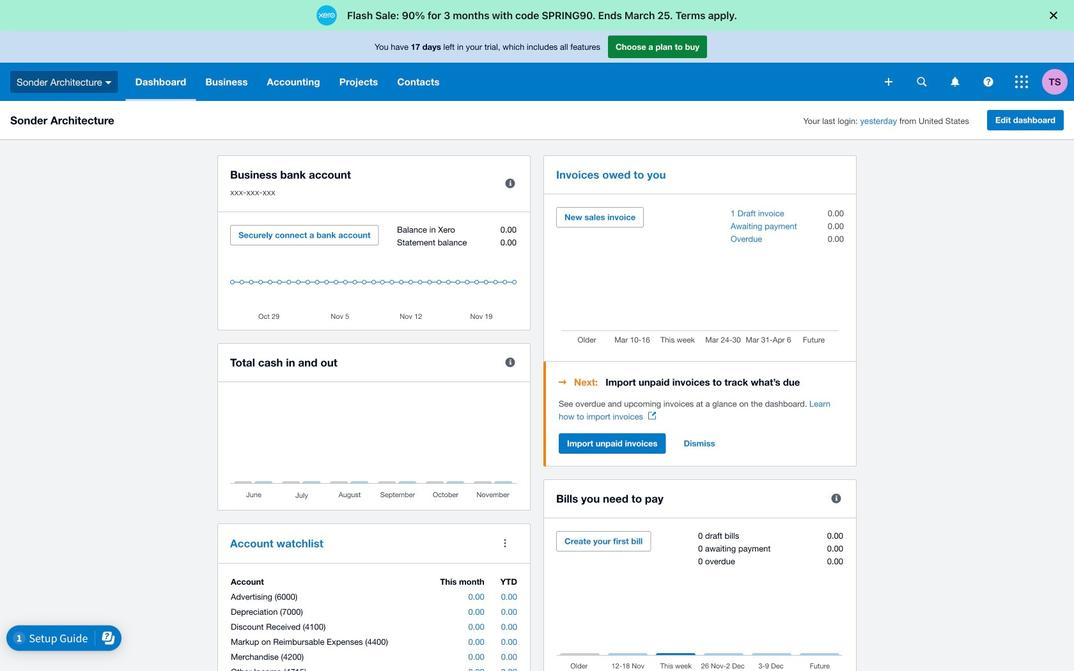 Task type: locate. For each thing, give the bounding box(es) containing it.
empty state bank feed widget with a tooltip explaining the feature. includes a 'securely connect a bank account' button and a data-less flat line graph marking four weekly dates, indicating future account balance tracking. image
[[230, 225, 518, 320]]

dialog
[[0, 0, 1074, 31]]

heading
[[559, 375, 844, 390]]

2 horizontal spatial svg image
[[984, 77, 993, 87]]

svg image
[[984, 77, 993, 87], [885, 78, 893, 86], [105, 81, 112, 84]]

panel body document
[[559, 398, 844, 423], [559, 398, 844, 423]]

banner
[[0, 31, 1074, 101]]

0 horizontal spatial svg image
[[105, 81, 112, 84]]

empty state of the bills widget with a 'create your first bill' button and an unpopulated column graph. image
[[556, 531, 844, 671]]

svg image
[[1015, 75, 1028, 88], [917, 77, 927, 87], [951, 77, 959, 87]]

accounts watchlist options image
[[492, 531, 518, 556]]

2 horizontal spatial svg image
[[1015, 75, 1028, 88]]



Task type: describe. For each thing, give the bounding box(es) containing it.
1 horizontal spatial svg image
[[885, 78, 893, 86]]

opens in a new tab image
[[648, 412, 656, 420]]

0 horizontal spatial svg image
[[917, 77, 927, 87]]

empty state widget for the total cash in and out feature, displaying a column graph summarising bank transaction data as total money in versus total money out across all connected bank accounts, enabling a visual comparison of the two amounts. image
[[230, 395, 518, 501]]

1 horizontal spatial svg image
[[951, 77, 959, 87]]



